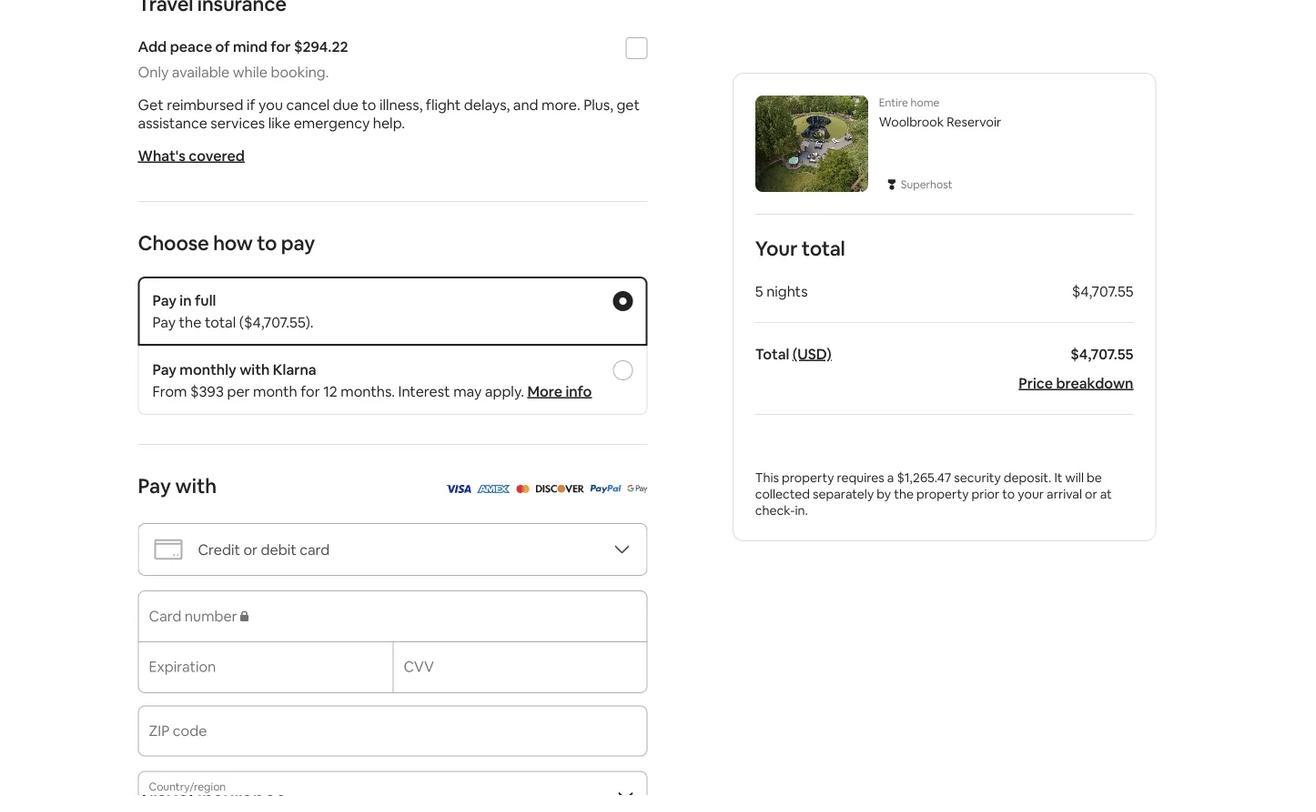Task type: vqa. For each thing, say whether or not it's contained in the screenshot.
'Add' on the left top of the page
yes



Task type: locate. For each thing, give the bounding box(es) containing it.
0 vertical spatial with
[[240, 360, 270, 379]]

entire
[[879, 96, 909, 110]]

your
[[756, 235, 798, 261]]

google pay image right paypal image
[[627, 485, 648, 493]]

0 vertical spatial to
[[362, 95, 376, 114]]

of
[[215, 37, 230, 56]]

help.
[[373, 113, 405, 132]]

get reimbursed if you cancel due to illness, flight delays, and more. plus, get assistance services like emergency help.
[[138, 95, 640, 132]]

for left 12
[[301, 382, 320, 401]]

more.
[[542, 95, 581, 114]]

price
[[1019, 374, 1053, 392]]

mastercard image right american express card image
[[516, 485, 530, 493]]

with up the credit
[[175, 473, 217, 499]]

illness,
[[380, 95, 423, 114]]

to right due
[[362, 95, 376, 114]]

cancel
[[286, 95, 330, 114]]

0 horizontal spatial or
[[244, 540, 258, 559]]

month
[[253, 382, 298, 401]]

discover card image left paypal image
[[535, 485, 585, 493]]

1 vertical spatial $4,707.55
[[1071, 345, 1134, 363]]

debit
[[261, 540, 297, 559]]

2 horizontal spatial to
[[1003, 486, 1015, 503]]

1 horizontal spatial for
[[301, 382, 320, 401]]

1 horizontal spatial to
[[362, 95, 376, 114]]

pay for monthly
[[153, 360, 177, 379]]

discover card image left paypal icon
[[535, 478, 585, 497]]

1 vertical spatial the
[[894, 486, 914, 503]]

to left pay
[[257, 230, 277, 256]]

full
[[195, 291, 216, 310]]

mastercard image
[[516, 478, 530, 497], [516, 485, 530, 493]]

1 vertical spatial total
[[205, 313, 236, 331]]

collected
[[756, 486, 810, 503]]

the right the by
[[894, 486, 914, 503]]

google pay image
[[627, 478, 648, 497], [627, 485, 648, 493]]

flight
[[426, 95, 461, 114]]

be
[[1087, 470, 1103, 486]]

12
[[323, 382, 338, 401]]

mastercard image right american express card icon
[[516, 478, 530, 497]]

property up in.
[[782, 470, 835, 486]]

0 horizontal spatial the
[[179, 313, 202, 331]]

with inside pay monthly with klarna from $393 per month for 12 months. interest may apply. more info
[[240, 360, 270, 379]]

property left 'prior'
[[917, 486, 969, 503]]

or
[[1085, 486, 1098, 503], [244, 540, 258, 559]]

with up per
[[240, 360, 270, 379]]

2 google pay image from the top
[[627, 485, 648, 493]]

pay inside pay monthly with klarna from $393 per month for 12 months. interest may apply. more info
[[153, 360, 177, 379]]

more info button
[[528, 382, 592, 401]]

total
[[802, 235, 846, 261], [205, 313, 236, 331]]

0 vertical spatial $4,707.55
[[1072, 282, 1134, 300]]

mind
[[233, 37, 268, 56]]

choose how to pay
[[138, 230, 315, 256]]

to
[[362, 95, 376, 114], [257, 230, 277, 256], [1003, 486, 1015, 503]]

united states element
[[138, 772, 648, 797]]

plus,
[[584, 95, 614, 114]]

0 horizontal spatial property
[[782, 470, 835, 486]]

google pay image right paypal icon
[[627, 478, 648, 497]]

pay for in
[[153, 291, 177, 310]]

the inside pay in full pay the total ($4,707.55).
[[179, 313, 202, 331]]

0 vertical spatial the
[[179, 313, 202, 331]]

info
[[566, 382, 592, 401]]

1 horizontal spatial or
[[1085, 486, 1098, 503]]

pay
[[153, 291, 177, 310], [153, 313, 176, 331], [153, 360, 177, 379], [138, 473, 171, 499]]

total inside pay in full pay the total ($4,707.55).
[[205, 313, 236, 331]]

what's covered
[[138, 146, 245, 165]]

the down in
[[179, 313, 202, 331]]

or left debit
[[244, 540, 258, 559]]

your
[[1018, 486, 1044, 503]]

arrival
[[1047, 486, 1083, 503]]

5
[[756, 282, 764, 300]]

or left at
[[1085, 486, 1098, 503]]

it
[[1055, 470, 1063, 486]]

delays,
[[464, 95, 510, 114]]

by
[[877, 486, 892, 503]]

woolbrook
[[879, 114, 944, 130]]

breakdown
[[1057, 374, 1134, 392]]

1 vertical spatial for
[[301, 382, 320, 401]]

what's covered button
[[138, 146, 245, 165]]

$4,707.55
[[1072, 282, 1134, 300], [1071, 345, 1134, 363]]

$1,265.47
[[897, 470, 952, 486]]

pay in full pay the total ($4,707.55).
[[153, 291, 314, 331]]

credit or debit card
[[198, 540, 330, 559]]

for
[[271, 37, 291, 56], [301, 382, 320, 401]]

0 horizontal spatial total
[[205, 313, 236, 331]]

check-
[[756, 503, 795, 519]]

(usd)
[[793, 345, 832, 363]]

1 horizontal spatial total
[[802, 235, 846, 261]]

1 vertical spatial with
[[175, 473, 217, 499]]

0 horizontal spatial with
[[175, 473, 217, 499]]

property
[[782, 470, 835, 486], [917, 486, 969, 503]]

0 vertical spatial or
[[1085, 486, 1098, 503]]

credit
[[198, 540, 240, 559]]

due
[[333, 95, 359, 114]]

months.
[[341, 382, 395, 401]]

paypal image
[[590, 478, 622, 497]]

a
[[888, 470, 895, 486]]

in.
[[795, 503, 808, 519]]

0 vertical spatial for
[[271, 37, 291, 56]]

0 horizontal spatial for
[[271, 37, 291, 56]]

and
[[513, 95, 539, 114]]

for right mind
[[271, 37, 291, 56]]

visa card image
[[445, 485, 472, 493]]

this property requires a $1,265.47 security deposit. it will be collected separately by the property prior to your arrival or at check-in.
[[756, 470, 1113, 519]]

total down full
[[205, 313, 236, 331]]

discover card image
[[535, 478, 585, 497], [535, 485, 585, 493]]

total right your
[[802, 235, 846, 261]]

apply.
[[485, 382, 524, 401]]

2 vertical spatial to
[[1003, 486, 1015, 503]]

1 vertical spatial or
[[244, 540, 258, 559]]

None radio
[[613, 291, 633, 311], [613, 361, 633, 381], [613, 291, 633, 311], [613, 361, 633, 381]]

booking.
[[271, 62, 329, 81]]

more
[[528, 382, 563, 401]]

services
[[211, 113, 265, 132]]

with
[[240, 360, 270, 379], [175, 473, 217, 499]]

1 horizontal spatial with
[[240, 360, 270, 379]]

the
[[179, 313, 202, 331], [894, 486, 914, 503]]

0 horizontal spatial to
[[257, 230, 277, 256]]

to left your
[[1003, 486, 1015, 503]]

1 horizontal spatial the
[[894, 486, 914, 503]]

None text field
[[149, 730, 637, 748]]



Task type: describe. For each thing, give the bounding box(es) containing it.
credit card image
[[153, 535, 183, 565]]

visa card image
[[445, 478, 472, 497]]

requires
[[837, 470, 885, 486]]

price breakdown
[[1019, 374, 1134, 392]]

security
[[955, 470, 1001, 486]]

2 discover card image from the top
[[535, 485, 585, 493]]

or inside "dropdown button"
[[244, 540, 258, 559]]

$4,707.55 for total
[[1071, 345, 1134, 363]]

in
[[180, 291, 192, 310]]

credit or debit card button
[[138, 524, 648, 576]]

while
[[233, 62, 268, 81]]

american express card image
[[477, 478, 511, 497]]

1 mastercard image from the top
[[516, 478, 530, 497]]

to inside this property requires a $1,265.47 security deposit. it will be collected separately by the property prior to your arrival or at check-in.
[[1003, 486, 1015, 503]]

per
[[227, 382, 250, 401]]

add
[[138, 37, 167, 56]]

get
[[138, 95, 164, 114]]

separately
[[813, 486, 874, 503]]

pay with
[[138, 473, 217, 499]]

0 vertical spatial total
[[802, 235, 846, 261]]

peace
[[170, 37, 212, 56]]

available
[[172, 62, 230, 81]]

$393
[[190, 382, 224, 401]]

if
[[247, 95, 256, 114]]

like
[[268, 113, 291, 132]]

1 vertical spatial to
[[257, 230, 277, 256]]

from
[[153, 382, 187, 401]]

(usd) button
[[793, 345, 832, 363]]

for inside add peace of mind for $294.22 only available while booking.
[[271, 37, 291, 56]]

assistance
[[138, 113, 207, 132]]

reservoir
[[947, 114, 1002, 130]]

($4,707.55).
[[239, 313, 314, 331]]

choose
[[138, 230, 209, 256]]

only
[[138, 62, 169, 81]]

$4,707.55 for 5 nights
[[1072, 282, 1134, 300]]

american express card image
[[477, 485, 511, 493]]

price breakdown button
[[1019, 374, 1134, 392]]

to inside get reimbursed if you cancel due to illness, flight delays, and more. plus, get assistance services like emergency help.
[[362, 95, 376, 114]]

$294.22
[[294, 37, 348, 56]]

this
[[756, 470, 779, 486]]

1 google pay image from the top
[[627, 478, 648, 497]]

may
[[454, 382, 482, 401]]

home
[[911, 96, 940, 110]]

get
[[617, 95, 640, 114]]

total
[[756, 345, 790, 363]]

you
[[259, 95, 283, 114]]

emergency
[[294, 113, 370, 132]]

2 mastercard image from the top
[[516, 485, 530, 493]]

card
[[300, 540, 330, 559]]

for inside pay monthly with klarna from $393 per month for 12 months. interest may apply. more info
[[301, 382, 320, 401]]

the inside this property requires a $1,265.47 security deposit. it will be collected separately by the property prior to your arrival or at check-in.
[[894, 486, 914, 503]]

nights
[[767, 282, 808, 300]]

at
[[1101, 486, 1113, 503]]

entire home woolbrook reservoir
[[879, 96, 1002, 130]]

monthly
[[180, 360, 236, 379]]

pay for with
[[138, 473, 171, 499]]

1 horizontal spatial property
[[917, 486, 969, 503]]

your total
[[756, 235, 846, 261]]

add peace of mind for $294.22 only available while booking.
[[138, 37, 348, 81]]

or inside this property requires a $1,265.47 security deposit. it will be collected separately by the property prior to your arrival or at check-in.
[[1085, 486, 1098, 503]]

1 discover card image from the top
[[535, 478, 585, 497]]

total (usd)
[[756, 345, 832, 363]]

deposit.
[[1004, 470, 1052, 486]]

5 nights
[[756, 282, 808, 300]]

how
[[213, 230, 253, 256]]

paypal image
[[590, 485, 622, 493]]

prior
[[972, 486, 1000, 503]]

pay monthly with klarna from $393 per month for 12 months. interest may apply. more info
[[153, 360, 592, 401]]

superhost
[[901, 178, 953, 192]]

klarna
[[273, 360, 317, 379]]

interest
[[398, 382, 450, 401]]

pay
[[281, 230, 315, 256]]

reimbursed
[[167, 95, 244, 114]]

will
[[1066, 470, 1084, 486]]



